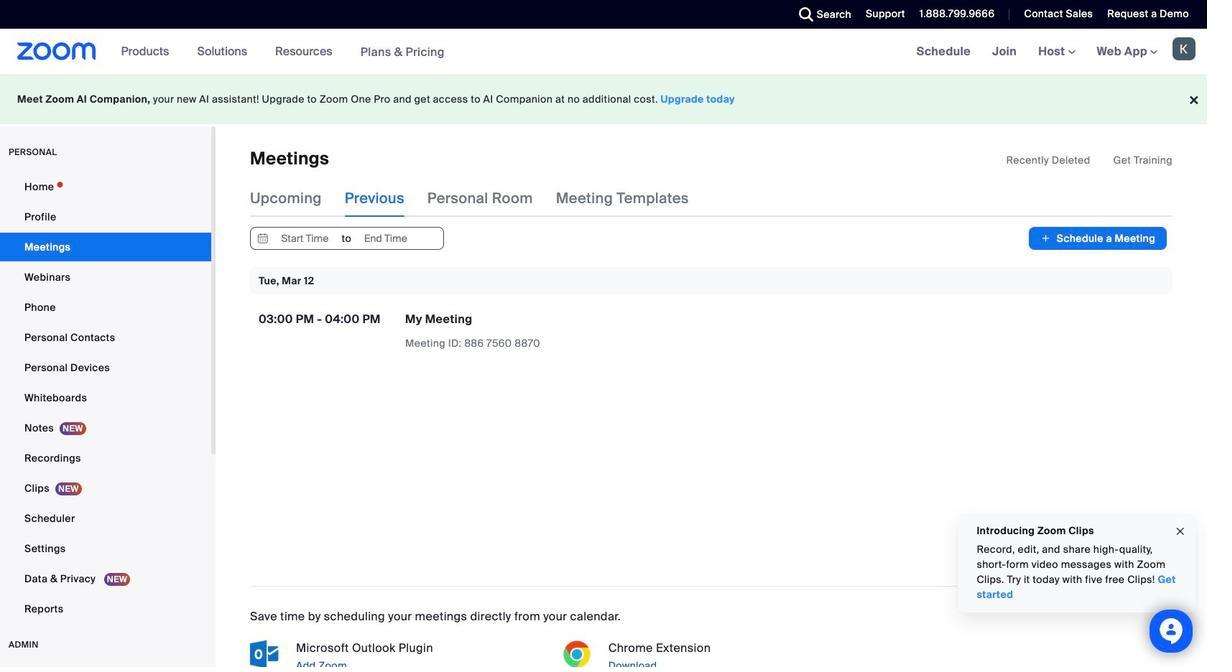 Task type: locate. For each thing, give the bounding box(es) containing it.
0 vertical spatial application
[[1006, 153, 1173, 167]]

1 vertical spatial application
[[405, 312, 657, 352]]

meetings navigation
[[906, 29, 1207, 75]]

banner
[[0, 29, 1207, 75]]

personal menu menu
[[0, 172, 211, 625]]

0 horizontal spatial application
[[405, 312, 657, 352]]

footer
[[0, 75, 1207, 124]]

add image
[[1041, 232, 1051, 246]]

close image
[[1175, 524, 1187, 540]]

application
[[1006, 153, 1173, 167], [405, 312, 657, 352]]

1 horizontal spatial application
[[1006, 153, 1173, 167]]



Task type: describe. For each thing, give the bounding box(es) containing it.
date image
[[254, 228, 272, 250]]

profile picture image
[[1173, 37, 1196, 60]]

zoom logo image
[[17, 42, 96, 60]]

my meeting element
[[405, 312, 472, 327]]

product information navigation
[[110, 29, 456, 75]]

Date Range Picker Start field
[[272, 228, 338, 250]]

Date Range Picker End field
[[352, 228, 419, 250]]

tabs of meeting tab list
[[250, 180, 712, 217]]



Task type: vqa. For each thing, say whether or not it's contained in the screenshot.
3rd menu item from the bottom of the Admin Menu "menu"
no



